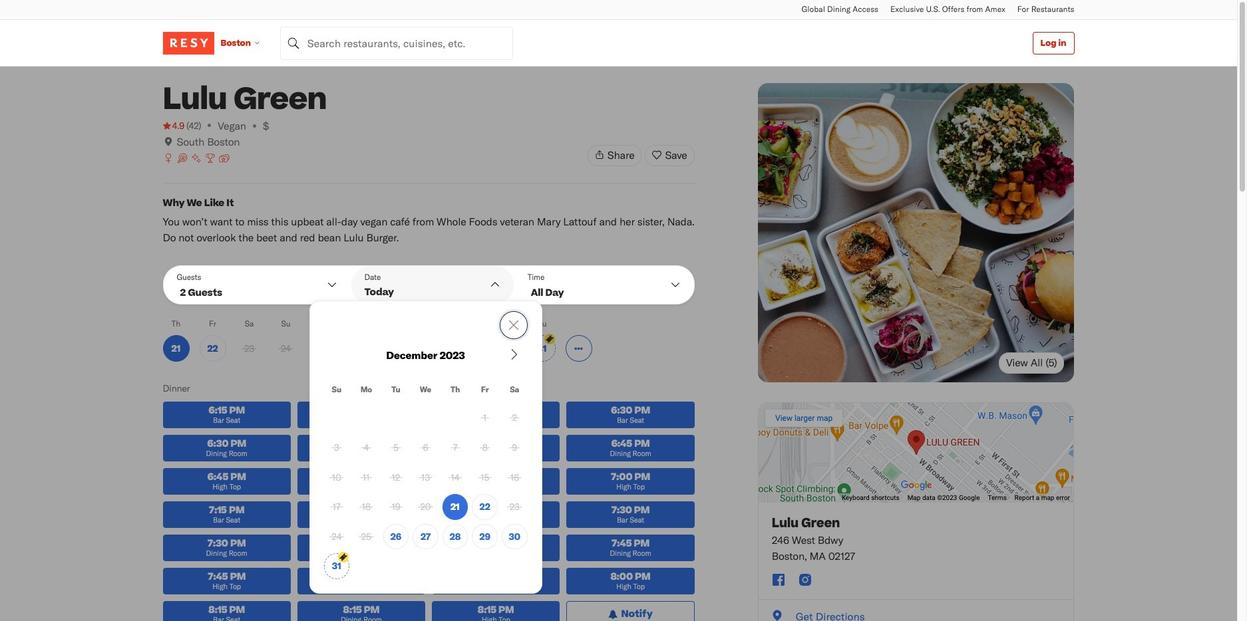 Task type: vqa. For each thing, say whether or not it's contained in the screenshot.
4.5 out of 5 stars icon at the top of page
no



Task type: describe. For each thing, give the bounding box(es) containing it.
3 row from the top
[[324, 435, 527, 461]]

1 column header from the left
[[324, 384, 349, 401]]

42 reviews element
[[186, 119, 201, 132]]

4 row from the top
[[324, 465, 527, 490]]

4 column header from the left
[[413, 384, 438, 401]]

3 column header from the left
[[383, 384, 409, 401]]

Search restaurants, cuisines, etc. text field
[[280, 26, 513, 60]]

1 row from the top
[[324, 384, 527, 401]]

4.9 out of 5 stars image
[[163, 119, 184, 132]]

2 column header from the left
[[353, 384, 379, 401]]



Task type: locate. For each thing, give the bounding box(es) containing it.
7 column header from the left
[[502, 384, 527, 401]]

cell
[[472, 405, 498, 431], [502, 405, 527, 431], [324, 435, 349, 461], [353, 435, 379, 461], [383, 435, 409, 461], [413, 435, 438, 461], [442, 435, 468, 461], [472, 435, 498, 461], [502, 435, 527, 461], [324, 465, 349, 490], [353, 465, 379, 490], [383, 465, 409, 490], [413, 465, 438, 490], [442, 465, 468, 490], [472, 465, 498, 490], [502, 465, 527, 490], [324, 494, 349, 520], [353, 494, 379, 520], [383, 494, 409, 520], [413, 494, 438, 520], [442, 494, 468, 520], [472, 494, 498, 520], [502, 494, 527, 520], [324, 524, 349, 550], [353, 524, 379, 550], [383, 524, 409, 550], [413, 524, 438, 550], [442, 524, 468, 550], [472, 524, 498, 550], [502, 524, 527, 550]]

table
[[320, 343, 531, 584]]

6 column header from the left
[[472, 384, 498, 401]]

december 31, 2023. has event. image
[[544, 334, 555, 345]]

column header
[[324, 384, 349, 401], [353, 384, 379, 401], [383, 384, 409, 401], [413, 384, 438, 401], [442, 384, 468, 401], [472, 384, 498, 401], [502, 384, 527, 401]]

5 row from the top
[[324, 494, 527, 520]]

2 row from the top
[[324, 405, 527, 431]]

december 31, 2023. has event. image
[[338, 552, 349, 563]]

5 column header from the left
[[442, 384, 468, 401]]

6 row from the top
[[324, 524, 527, 550]]

row
[[324, 384, 527, 401], [324, 405, 527, 431], [324, 435, 527, 461], [324, 465, 527, 490], [324, 494, 527, 520], [324, 524, 527, 550]]



